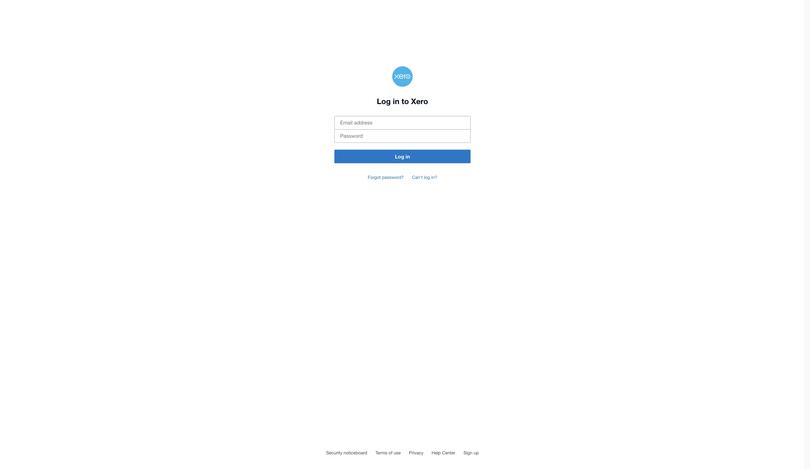 Task type: describe. For each thing, give the bounding box(es) containing it.
Password password field
[[335, 129, 471, 143]]

center
[[442, 451, 456, 456]]

sign
[[464, 451, 473, 456]]

security noticeboard
[[326, 451, 367, 456]]

can't log in? link
[[410, 173, 439, 182]]

sign up link
[[462, 449, 481, 458]]

terms of use link
[[374, 449, 403, 458]]

can't log in?
[[412, 175, 437, 180]]

sign up
[[464, 451, 479, 456]]

to
[[402, 97, 409, 106]]

up
[[474, 451, 479, 456]]

log for log in
[[395, 154, 404, 160]]

terms of use
[[376, 451, 401, 456]]

terms
[[376, 451, 388, 456]]

xero
[[411, 97, 428, 106]]

in for log in to xero
[[393, 97, 400, 106]]

use
[[394, 451, 401, 456]]

help center
[[432, 451, 456, 456]]

log in to xero
[[377, 97, 428, 106]]



Task type: locate. For each thing, give the bounding box(es) containing it.
0 horizontal spatial in
[[393, 97, 400, 106]]

1 vertical spatial in
[[406, 154, 410, 160]]

privacy link
[[407, 449, 425, 458]]

forgot
[[368, 175, 381, 180]]

0 vertical spatial log
[[377, 97, 391, 106]]

forgot password? link
[[366, 173, 406, 182]]

in inside button
[[406, 154, 410, 160]]

0 vertical spatial in
[[393, 97, 400, 106]]

help
[[432, 451, 441, 456]]

log in button
[[335, 150, 471, 163]]

in?
[[431, 175, 437, 180]]

Email address email field
[[335, 116, 471, 130]]

log left to
[[377, 97, 391, 106]]

help center link
[[430, 449, 457, 458]]

in
[[393, 97, 400, 106], [406, 154, 410, 160]]

security
[[326, 451, 342, 456]]

1 horizontal spatial in
[[406, 154, 410, 160]]

privacy
[[409, 451, 424, 456]]

log in
[[395, 154, 410, 160]]

noticeboard
[[344, 451, 367, 456]]

log for log in to xero
[[377, 97, 391, 106]]

log inside button
[[395, 154, 404, 160]]

in down password password field on the top of page
[[406, 154, 410, 160]]

log down password password field on the top of page
[[395, 154, 404, 160]]

in left to
[[393, 97, 400, 106]]

security noticeboard link
[[325, 449, 369, 458]]

forgot password?
[[368, 175, 404, 180]]

log
[[377, 97, 391, 106], [395, 154, 404, 160]]

1 vertical spatial log
[[395, 154, 404, 160]]

password?
[[382, 175, 404, 180]]

0 horizontal spatial log
[[377, 97, 391, 106]]

1 horizontal spatial log
[[395, 154, 404, 160]]

of
[[389, 451, 393, 456]]

in for log in
[[406, 154, 410, 160]]

can't
[[412, 175, 423, 180]]

log
[[424, 175, 430, 180]]



Task type: vqa. For each thing, say whether or not it's contained in the screenshot.
noticeboard
yes



